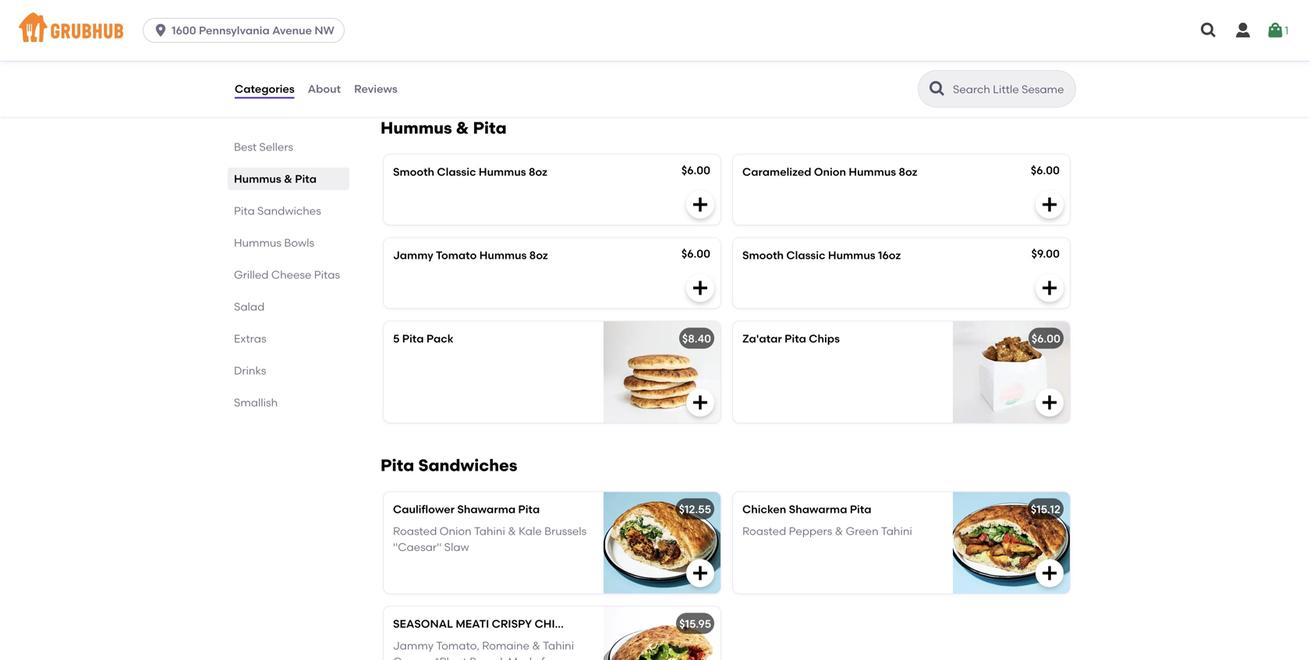 Task type: vqa. For each thing, say whether or not it's contained in the screenshot.
de
no



Task type: locate. For each thing, give the bounding box(es) containing it.
1 vertical spatial smooth
[[743, 249, 784, 262]]

1 horizontal spatial onion
[[815, 165, 847, 179]]

0 vertical spatial smooth
[[393, 165, 435, 179]]

shawarma
[[458, 503, 516, 516], [789, 503, 848, 516]]

5
[[393, 332, 400, 346]]

2 roasted from the left
[[743, 525, 787, 539]]

svg image inside 1600 pennsylvania avenue nw button
[[153, 23, 169, 38]]

hummus & pita up smooth classic hummus 8oz at the top left
[[381, 118, 507, 138]]

salad
[[234, 300, 265, 314]]

1 roasted from the left
[[393, 525, 437, 539]]

main navigation navigation
[[0, 0, 1311, 61]]

1 vertical spatial hummus & pita
[[234, 172, 317, 186]]

sandwiches up bowls at top
[[258, 204, 321, 218]]

chicken shawarma pita image
[[954, 493, 1071, 594]]

& left kale
[[508, 525, 516, 539]]

pita up cauliflower
[[381, 456, 415, 476]]

classic for smooth classic hummus 16oz
[[787, 249, 826, 262]]

tahini down chick'n
[[543, 640, 574, 653]]

drinks
[[234, 364, 266, 378]]

onion up slaw
[[440, 525, 472, 539]]

jammy left tomato
[[393, 249, 434, 262]]

cauliflower
[[393, 503, 455, 516]]

0 horizontal spatial onion
[[440, 525, 472, 539]]

onion inside roasted onion tahini & kale brussels "caesar" slaw
[[440, 525, 472, 539]]

$15.12
[[1032, 503, 1061, 516]]

svg image
[[1200, 21, 1219, 40], [1234, 21, 1253, 40], [1041, 195, 1060, 214], [691, 279, 710, 298], [1041, 279, 1060, 298], [691, 394, 710, 412], [691, 564, 710, 583]]

classic
[[437, 165, 476, 179], [787, 249, 826, 262]]

tahini inside roasted onion tahini & kale brussels "caesar" slaw
[[474, 525, 506, 539]]

caesar
[[393, 656, 432, 661]]

pita sandwiches
[[234, 204, 321, 218], [381, 456, 518, 476]]

roasted onion tahini & kale brussels "caesar" slaw
[[393, 525, 587, 554]]

8oz for caramelized onion hummus 8oz
[[899, 165, 918, 179]]

0 vertical spatial classic
[[437, 165, 476, 179]]

0 horizontal spatial sandwiches
[[258, 204, 321, 218]]

1 vertical spatial jammy
[[393, 640, 434, 653]]

1 horizontal spatial roasted
[[743, 525, 787, 539]]

0 horizontal spatial roasted
[[393, 525, 437, 539]]

shawarma for peppers
[[789, 503, 848, 516]]

smallish
[[234, 396, 278, 410]]

classic for smooth classic hummus 8oz
[[437, 165, 476, 179]]

0 horizontal spatial tahini
[[474, 525, 506, 539]]

hummus
[[381, 118, 452, 138], [479, 165, 526, 179], [849, 165, 897, 179], [234, 172, 281, 186], [234, 236, 282, 250], [480, 249, 527, 262], [829, 249, 876, 262]]

shawarma up peppers at the right bottom of page
[[789, 503, 848, 516]]

chicken
[[743, 503, 787, 516]]

jammy for jammy tomato hummus 8oz
[[393, 249, 434, 262]]

smooth classic hummus 16oz
[[743, 249, 901, 262]]

made
[[508, 656, 539, 661]]

smooth
[[393, 165, 435, 179], [743, 249, 784, 262]]

& up 'made'
[[532, 640, 541, 653]]

tahini down cauliflower shawarma pita
[[474, 525, 506, 539]]

1 vertical spatial pita sandwiches
[[381, 456, 518, 476]]

categories
[[235, 82, 295, 95]]

pita up smooth classic hummus 8oz at the top left
[[473, 118, 507, 138]]

hummus & pita
[[381, 118, 507, 138], [234, 172, 317, 186]]

onion right caramelized
[[815, 165, 847, 179]]

1 horizontal spatial smooth
[[743, 249, 784, 262]]

pita
[[473, 118, 507, 138], [295, 172, 317, 186], [234, 204, 255, 218], [402, 332, 424, 346], [785, 332, 807, 346], [381, 456, 415, 476], [519, 503, 540, 516], [850, 503, 872, 516]]

1 vertical spatial classic
[[787, 249, 826, 262]]

$6.00
[[682, 164, 711, 177], [1031, 164, 1060, 177], [682, 247, 711, 261], [1032, 332, 1061, 346]]

pita sandwiches up cauliflower shawarma pita
[[381, 456, 518, 476]]

8oz
[[529, 165, 548, 179], [899, 165, 918, 179], [530, 249, 548, 262]]

sandwiches up cauliflower shawarma pita
[[418, 456, 518, 476]]

Search Little Sesame search field
[[952, 82, 1071, 97]]

1 vertical spatial sandwiches
[[418, 456, 518, 476]]

1 shawarma from the left
[[458, 503, 516, 516]]

&
[[456, 118, 469, 138], [284, 172, 293, 186], [508, 525, 516, 539], [835, 525, 844, 539], [532, 640, 541, 653]]

0 vertical spatial jammy
[[393, 249, 434, 262]]

1 horizontal spatial classic
[[787, 249, 826, 262]]

1 vertical spatial onion
[[440, 525, 472, 539]]

meati
[[456, 618, 490, 631]]

pack
[[427, 332, 454, 346]]

svg image
[[1267, 21, 1286, 40], [153, 23, 169, 38], [693, 58, 712, 77], [691, 195, 710, 214], [1041, 394, 1060, 412], [1041, 564, 1060, 583]]

based,
[[470, 656, 506, 661]]

0 horizontal spatial hummus & pita
[[234, 172, 317, 186]]

0 vertical spatial onion
[[815, 165, 847, 179]]

tahini inside jammy tomato, romaine & tahini caesar *plant based, made fro
[[543, 640, 574, 653]]

tahini
[[474, 525, 506, 539], [882, 525, 913, 539], [543, 640, 574, 653]]

1 jammy from the top
[[393, 249, 434, 262]]

romaine
[[482, 640, 530, 653]]

shawarma for onion
[[458, 503, 516, 516]]

8oz for jammy tomato hummus 8oz
[[530, 249, 548, 262]]

smooth classic hummus 8oz
[[393, 165, 548, 179]]

roasted down chicken
[[743, 525, 787, 539]]

0 horizontal spatial classic
[[437, 165, 476, 179]]

roasted up '"caesar"'
[[393, 525, 437, 539]]

0 horizontal spatial pita sandwiches
[[234, 204, 321, 218]]

0 horizontal spatial smooth
[[393, 165, 435, 179]]

jammy up caesar
[[393, 640, 434, 653]]

roasted inside roasted onion tahini & kale brussels "caesar" slaw
[[393, 525, 437, 539]]

jammy for jammy tomato, romaine & tahini caesar *plant based, made fro
[[393, 640, 434, 653]]

0 horizontal spatial shawarma
[[458, 503, 516, 516]]

avenue
[[272, 24, 312, 37]]

search icon image
[[929, 80, 947, 98]]

onion
[[815, 165, 847, 179], [440, 525, 472, 539]]

hummus bowls
[[234, 236, 315, 250]]

svg image inside 1 button
[[1267, 21, 1286, 40]]

2 horizontal spatial tahini
[[882, 525, 913, 539]]

jammy
[[393, 249, 434, 262], [393, 640, 434, 653]]

best sellers
[[234, 140, 293, 154]]

hummus & pita down the sellers
[[234, 172, 317, 186]]

$8.40
[[683, 332, 712, 346]]

shawarma up roasted onion tahini & kale brussels "caesar" slaw
[[458, 503, 516, 516]]

onion for tahini
[[440, 525, 472, 539]]

tomato
[[436, 249, 477, 262]]

16oz
[[879, 249, 901, 262]]

pita sandwiches up hummus bowls
[[234, 204, 321, 218]]

0 vertical spatial sandwiches
[[258, 204, 321, 218]]

tahini right green
[[882, 525, 913, 539]]

1 horizontal spatial sandwiches
[[418, 456, 518, 476]]

crispy
[[492, 618, 532, 631]]

jammy inside jammy tomato, romaine & tahini caesar *plant based, made fro
[[393, 640, 434, 653]]

$6.00 for smooth classic hummus 8oz
[[682, 164, 711, 177]]

2 jammy from the top
[[393, 640, 434, 653]]

1 horizontal spatial tahini
[[543, 640, 574, 653]]

roasted for roasted onion tahini & kale brussels "caesar" slaw
[[393, 525, 437, 539]]

1 horizontal spatial shawarma
[[789, 503, 848, 516]]

1 horizontal spatial hummus & pita
[[381, 118, 507, 138]]

pita up kale
[[519, 503, 540, 516]]

smooth for smooth classic hummus 16oz
[[743, 249, 784, 262]]

2 shawarma from the left
[[789, 503, 848, 516]]

sandwiches
[[258, 204, 321, 218], [418, 456, 518, 476]]

roasted
[[393, 525, 437, 539], [743, 525, 787, 539]]

chick'n
[[535, 618, 583, 631]]

1600
[[172, 24, 196, 37]]



Task type: describe. For each thing, give the bounding box(es) containing it.
roasted for roasted peppers & green tahini
[[743, 525, 787, 539]]

slaw
[[445, 541, 470, 554]]

za'atar pita chips image
[[954, 322, 1071, 423]]

sellers
[[259, 140, 293, 154]]

onion for hummus
[[815, 165, 847, 179]]

pita up hummus bowls
[[234, 204, 255, 218]]

categories button
[[234, 61, 295, 117]]

za'atar
[[743, 332, 783, 346]]

seasonal meati crispy chick'n cutlet image
[[604, 607, 721, 661]]

best
[[234, 140, 257, 154]]

about
[[308, 82, 341, 95]]

1 horizontal spatial pita sandwiches
[[381, 456, 518, 476]]

0 vertical spatial hummus & pita
[[381, 118, 507, 138]]

5 pita pack image
[[604, 322, 721, 423]]

1
[[1286, 24, 1289, 37]]

& up smooth classic hummus 8oz at the top left
[[456, 118, 469, 138]]

pita left chips
[[785, 332, 807, 346]]

kale
[[519, 525, 542, 539]]

cauliflower shawarma pita image
[[604, 493, 721, 594]]

nw
[[315, 24, 335, 37]]

pitas
[[314, 268, 340, 282]]

chicken shawarma hot pita image
[[606, 0, 723, 88]]

5 pita pack
[[393, 332, 454, 346]]

tahini for chicken shawarma pita
[[882, 525, 913, 539]]

$6.00 for caramelized onion hummus 8oz
[[1031, 164, 1060, 177]]

extras
[[234, 332, 267, 346]]

caramelized
[[743, 165, 812, 179]]

reviews button
[[354, 61, 399, 117]]

$15.95
[[680, 618, 712, 631]]

grilled
[[234, 268, 269, 282]]

$12.55
[[679, 503, 712, 516]]

cheese
[[271, 268, 312, 282]]

za'atar pita chips
[[743, 332, 840, 346]]

brussels
[[545, 525, 587, 539]]

reviews
[[354, 82, 398, 95]]

0 vertical spatial pita sandwiches
[[234, 204, 321, 218]]

seasonal
[[393, 618, 453, 631]]

pennsylvania
[[199, 24, 270, 37]]

roasted peppers & green tahini
[[743, 525, 913, 539]]

caramelized onion hummus 8oz
[[743, 165, 918, 179]]

peppers
[[789, 525, 833, 539]]

chips
[[809, 332, 840, 346]]

tahini for seasonal meati crispy chick'n cutlet
[[543, 640, 574, 653]]

pita up bowls at top
[[295, 172, 317, 186]]

pita up green
[[850, 503, 872, 516]]

1600 pennsylvania avenue nw
[[172, 24, 335, 37]]

8oz for smooth classic hummus 8oz
[[529, 165, 548, 179]]

jammy tomato hummus 8oz
[[393, 249, 548, 262]]

cauliflower shawarma pita
[[393, 503, 540, 516]]

grilled cheese pitas
[[234, 268, 340, 282]]

"caesar"
[[393, 541, 442, 554]]

$9.00
[[1032, 247, 1060, 261]]

1600 pennsylvania avenue nw button
[[143, 18, 351, 43]]

seasonal meati crispy chick'n cutlet
[[393, 618, 629, 631]]

tomato,
[[436, 640, 480, 653]]

& inside roasted onion tahini & kale brussels "caesar" slaw
[[508, 525, 516, 539]]

bowls
[[284, 236, 315, 250]]

green
[[846, 525, 879, 539]]

*plant
[[435, 656, 467, 661]]

& left green
[[835, 525, 844, 539]]

smooth for smooth classic hummus 8oz
[[393, 165, 435, 179]]

about button
[[307, 61, 342, 117]]

$6.00 for jammy tomato hummus 8oz
[[682, 247, 711, 261]]

pita right 5
[[402, 332, 424, 346]]

& inside jammy tomato, romaine & tahini caesar *plant based, made fro
[[532, 640, 541, 653]]

chicken shawarma pita
[[743, 503, 872, 516]]

& down the sellers
[[284, 172, 293, 186]]

jammy tomato, romaine & tahini caesar *plant based, made fro
[[393, 640, 574, 661]]

cutlet
[[586, 618, 629, 631]]

1 button
[[1267, 16, 1289, 44]]



